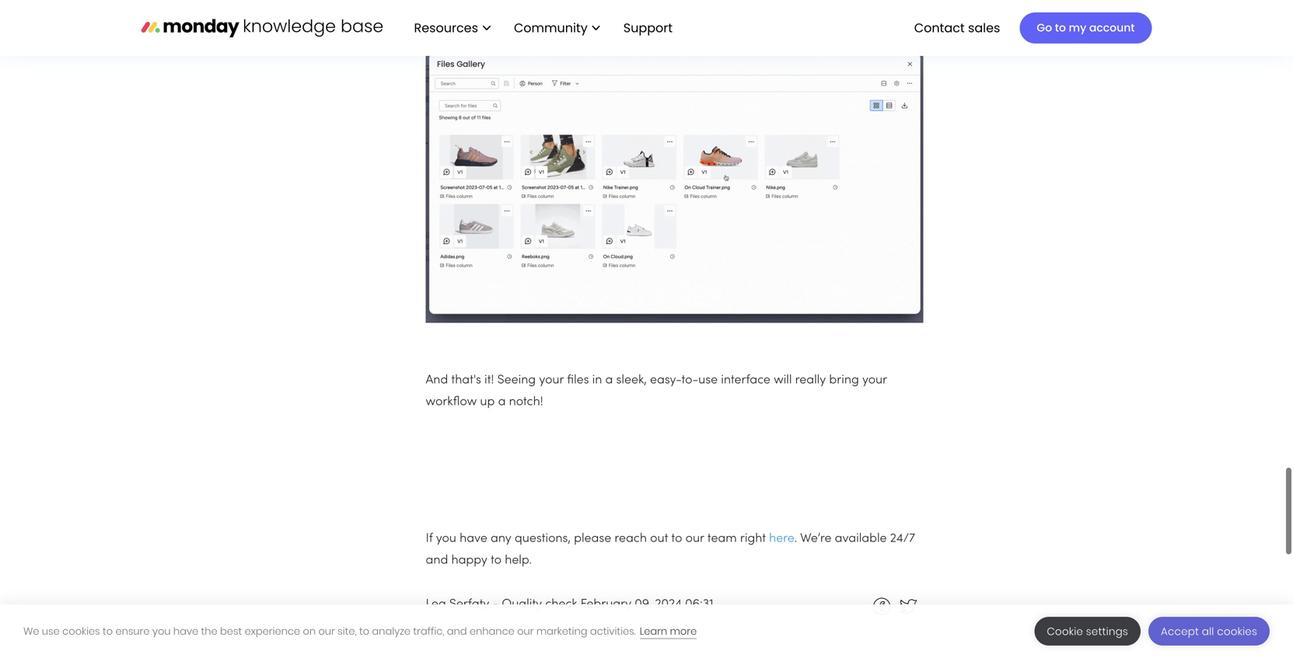 Task type: vqa. For each thing, say whether or not it's contained in the screenshot.
Go
yes



Task type: describe. For each thing, give the bounding box(es) containing it.
accept all cookies
[[1161, 625, 1257, 639]]

1 horizontal spatial our
[[517, 625, 534, 639]]

happy
[[451, 555, 487, 567]]

my
[[1069, 20, 1086, 35]]

to left "ensure"
[[103, 625, 113, 639]]

if you have any questions, please reach out to our team right here
[[426, 533, 794, 545]]

to inside . we're available 24/7 and happy to help.
[[491, 555, 502, 567]]

2 horizontal spatial our
[[686, 533, 704, 545]]

all
[[1202, 625, 1214, 639]]

please
[[574, 533, 611, 545]]

out
[[650, 533, 668, 545]]

and inside dialog
[[447, 625, 467, 639]]

and
[[426, 375, 448, 386]]

right
[[740, 533, 766, 545]]

ensure
[[115, 625, 150, 639]]

check
[[545, 599, 577, 611]]

notch!
[[509, 397, 543, 408]]

06:31
[[685, 599, 714, 611]]

to-
[[682, 375, 698, 386]]

bring
[[829, 375, 859, 386]]

best
[[220, 625, 242, 639]]

and that's it! seeing your files in a sleek, easy-to-use interface will really bring your workflow up a notch!
[[426, 375, 887, 408]]

the
[[201, 625, 217, 639]]

seeing
[[497, 375, 536, 386]]

and inside . we're available 24/7 and happy to help.
[[426, 555, 448, 567]]

serfaty
[[449, 599, 489, 611]]

questions,
[[515, 533, 571, 545]]

go to my account
[[1037, 20, 1135, 35]]

more
[[670, 625, 697, 639]]

traffic,
[[413, 625, 444, 639]]

sales
[[968, 19, 1000, 36]]

available
[[835, 533, 887, 545]]

dialog containing cookie settings
[[0, 605, 1293, 659]]

team
[[707, 533, 737, 545]]

here link
[[769, 533, 794, 545]]

on
[[303, 625, 316, 639]]

resources
[[414, 19, 478, 36]]

community
[[514, 19, 588, 36]]

community link
[[506, 15, 608, 41]]

really
[[795, 375, 826, 386]]

sleek,
[[616, 375, 647, 386]]

go to my account link
[[1020, 12, 1152, 44]]

24/7
[[890, 533, 915, 545]]

cookie settings
[[1047, 625, 1128, 639]]

. we're available 24/7 and happy to help.
[[426, 533, 915, 567]]

reach
[[615, 533, 647, 545]]

cookies for use
[[62, 625, 100, 639]]

marketing
[[536, 625, 587, 639]]

.
[[794, 533, 797, 545]]

interface
[[721, 375, 770, 386]]

february
[[581, 599, 631, 611]]

to right site,
[[359, 625, 369, 639]]

resources link
[[406, 15, 498, 41]]

enhance
[[470, 625, 515, 639]]

0 vertical spatial you
[[436, 533, 456, 545]]

it!
[[484, 375, 494, 386]]



Task type: locate. For each thing, give the bounding box(es) containing it.
up
[[480, 397, 495, 408]]

-
[[493, 599, 499, 611]]

use
[[698, 375, 718, 386], [42, 625, 60, 639]]

0 vertical spatial and
[[426, 555, 448, 567]]

0 horizontal spatial our
[[318, 625, 335, 639]]

1 vertical spatial use
[[42, 625, 60, 639]]

support
[[623, 19, 673, 36]]

have up happy
[[460, 533, 487, 545]]

0 horizontal spatial your
[[539, 375, 564, 386]]

to right go
[[1055, 20, 1066, 35]]

cookie settings button
[[1034, 617, 1141, 646]]

accept
[[1161, 625, 1199, 639]]

here
[[769, 533, 794, 545]]

a right 'up'
[[498, 397, 506, 408]]

workflow
[[426, 397, 477, 408]]

lea serfaty                          - quality check february 09, 2024 06:31
[[426, 599, 714, 611]]

have
[[460, 533, 487, 545], [173, 625, 198, 639]]

1 horizontal spatial cookies
[[1217, 625, 1257, 639]]

cookies
[[62, 625, 100, 639], [1217, 625, 1257, 639]]

lea
[[426, 599, 446, 611]]

use left interface
[[698, 375, 718, 386]]

use inside dialog
[[42, 625, 60, 639]]

1 vertical spatial and
[[447, 625, 467, 639]]

settings
[[1086, 625, 1128, 639]]

in
[[592, 375, 602, 386]]

help.
[[505, 555, 532, 567]]

cookies inside button
[[1217, 625, 1257, 639]]

have left the
[[173, 625, 198, 639]]

cookies for all
[[1217, 625, 1257, 639]]

list
[[399, 0, 685, 56]]

and right traffic,
[[447, 625, 467, 639]]

that's
[[451, 375, 481, 386]]

1 horizontal spatial your
[[862, 375, 887, 386]]

if
[[426, 533, 433, 545]]

0 horizontal spatial you
[[152, 625, 171, 639]]

0 horizontal spatial use
[[42, 625, 60, 639]]

to
[[1055, 20, 1066, 35], [671, 533, 682, 545], [491, 555, 502, 567], [103, 625, 113, 639], [359, 625, 369, 639]]

analyze
[[372, 625, 411, 639]]

1 vertical spatial you
[[152, 625, 171, 639]]

any
[[491, 533, 511, 545]]

learn more link
[[640, 625, 697, 640]]

monday.com logo image
[[141, 11, 383, 44]]

and down if
[[426, 555, 448, 567]]

you right "ensure"
[[152, 625, 171, 639]]

we
[[23, 625, 39, 639]]

experience
[[245, 625, 300, 639]]

0 horizontal spatial have
[[173, 625, 198, 639]]

to left help.
[[491, 555, 502, 567]]

activities.
[[590, 625, 636, 639]]

to inside go to my account link
[[1055, 20, 1066, 35]]

1 vertical spatial a
[[498, 397, 506, 408]]

contact sales
[[914, 19, 1000, 36]]

site,
[[338, 625, 357, 639]]

and
[[426, 555, 448, 567], [447, 625, 467, 639]]

to right out
[[671, 533, 682, 545]]

go
[[1037, 20, 1052, 35]]

our right the on
[[318, 625, 335, 639]]

1 horizontal spatial a
[[605, 375, 613, 386]]

you inside dialog
[[152, 625, 171, 639]]

contact
[[914, 19, 965, 36]]

support link
[[616, 15, 685, 41], [623, 19, 677, 36]]

accept all cookies button
[[1148, 617, 1270, 646]]

cookies right all
[[1217, 625, 1257, 639]]

contact sales link
[[906, 15, 1008, 41]]

1 vertical spatial have
[[173, 625, 198, 639]]

we use cookies to ensure you have the best experience on our site, to analyze traffic, and enhance our marketing activities. learn more
[[23, 625, 697, 639]]

files
[[567, 375, 589, 386]]

use right we
[[42, 625, 60, 639]]

learn
[[640, 625, 667, 639]]

we're
[[800, 533, 832, 545]]

a right in
[[605, 375, 613, 386]]

list containing resources
[[399, 0, 685, 56]]

2024
[[655, 599, 682, 611]]

09,
[[635, 599, 652, 611]]

quality
[[502, 599, 542, 611]]

a
[[605, 375, 613, 386], [498, 397, 506, 408]]

our left team
[[686, 533, 704, 545]]

1 horizontal spatial you
[[436, 533, 456, 545]]

file image
[[426, 43, 923, 323]]

your
[[539, 375, 564, 386], [862, 375, 887, 386]]

will
[[774, 375, 792, 386]]

dialog
[[0, 605, 1293, 659]]

our down quality
[[517, 625, 534, 639]]

main element
[[399, 0, 1152, 56]]

your left files
[[539, 375, 564, 386]]

you
[[436, 533, 456, 545], [152, 625, 171, 639]]

have inside dialog
[[173, 625, 198, 639]]

your right bring
[[862, 375, 887, 386]]

1 horizontal spatial use
[[698, 375, 718, 386]]

2 your from the left
[[862, 375, 887, 386]]

cookie
[[1047, 625, 1083, 639]]

1 your from the left
[[539, 375, 564, 386]]

cookies right we
[[62, 625, 100, 639]]

2 cookies from the left
[[1217, 625, 1257, 639]]

0 vertical spatial have
[[460, 533, 487, 545]]

0 vertical spatial a
[[605, 375, 613, 386]]

account
[[1089, 20, 1135, 35]]

0 vertical spatial use
[[698, 375, 718, 386]]

1 cookies from the left
[[62, 625, 100, 639]]

use inside and that's it! seeing your files in a sleek, easy-to-use interface will really bring your workflow up a notch!
[[698, 375, 718, 386]]

easy-
[[650, 375, 682, 386]]

0 horizontal spatial a
[[498, 397, 506, 408]]

our
[[686, 533, 704, 545], [318, 625, 335, 639], [517, 625, 534, 639]]

0 horizontal spatial cookies
[[62, 625, 100, 639]]

you right if
[[436, 533, 456, 545]]

1 horizontal spatial have
[[460, 533, 487, 545]]



